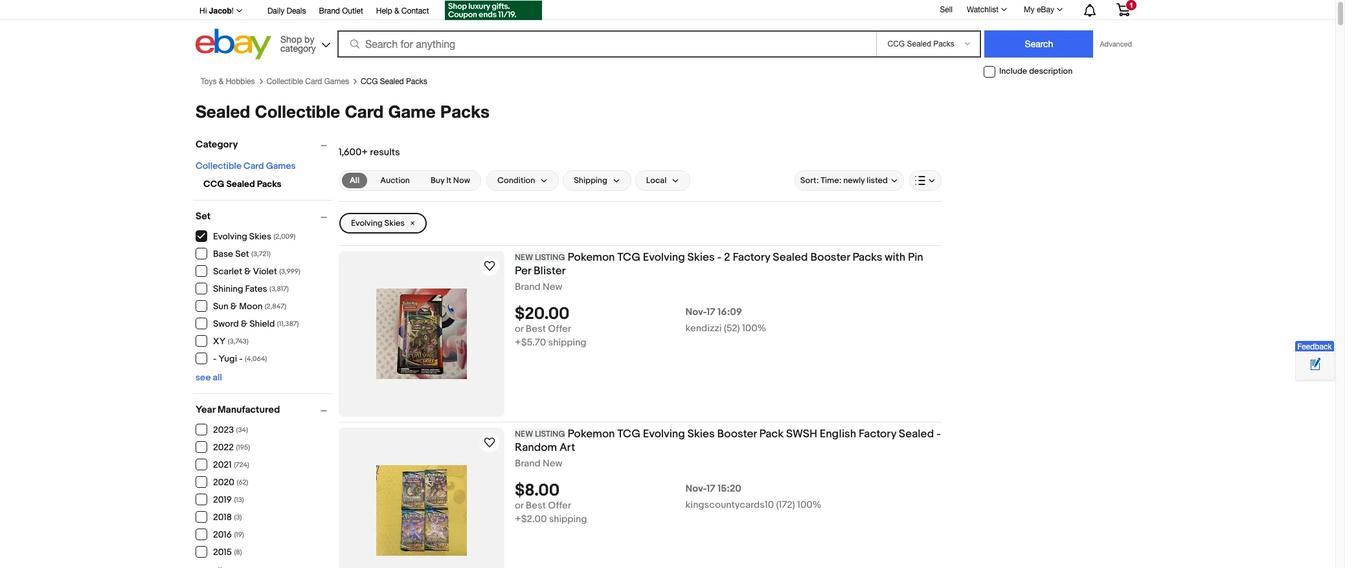 Task type: locate. For each thing, give the bounding box(es) containing it.
1 nov- from the top
[[686, 306, 707, 319]]

ccg down category
[[203, 179, 224, 190]]

offer down art
[[548, 500, 571, 512]]

nov- for $8.00
[[686, 483, 707, 495]]

all link
[[342, 173, 367, 188]]

collectible
[[267, 77, 303, 86], [255, 102, 340, 122], [196, 161, 242, 172]]

0 horizontal spatial ccg sealed packs
[[203, 179, 281, 190]]

or up +$5.70
[[515, 323, 524, 336]]

1 vertical spatial factory
[[859, 428, 896, 441]]

games down category dropdown button
[[266, 161, 296, 172]]

& left violet
[[244, 266, 251, 277]]

2018
[[213, 513, 232, 524]]

2019
[[213, 495, 232, 506]]

best inside nov-17 15:20 or best offer
[[526, 500, 546, 512]]

new listing inside pokemon tcg evolving skies - 2 factory sealed booster packs with pin per blister heading
[[515, 252, 565, 263]]

2 tcg from the top
[[617, 428, 640, 441]]

1 vertical spatial new listing
[[515, 429, 565, 440]]

ccg sealed packs
[[361, 77, 427, 86], [203, 179, 281, 190]]

& right toys
[[219, 77, 224, 86]]

2 17 from the top
[[707, 483, 715, 495]]

0 vertical spatial offer
[[548, 323, 571, 336]]

2 vertical spatial brand
[[515, 458, 540, 470]]

1 vertical spatial ccg
[[203, 179, 224, 190]]

2 new listing from the top
[[515, 429, 565, 440]]

listing inside pokemon tcg evolving skies booster pack swsh english factory sealed - random art heading
[[535, 429, 565, 440]]

collectible card games down category
[[267, 77, 349, 86]]

2 horizontal spatial card
[[345, 102, 384, 122]]

shop by category
[[280, 34, 316, 53]]

2 or from the top
[[515, 500, 524, 512]]

brand new down blister
[[515, 281, 562, 293]]

0 horizontal spatial ccg
[[203, 179, 224, 190]]

& left the shield
[[241, 319, 247, 330]]

ccg sealed packs up game
[[361, 77, 427, 86]]

pokemon inside pokemon tcg evolving skies - 2 factory sealed booster packs with pin per blister
[[568, 251, 615, 264]]

100% right (52)
[[742, 323, 766, 335]]

newly
[[843, 175, 865, 186]]

offer for $20.00
[[548, 323, 571, 336]]

ccg up 'sealed collectible card game packs'
[[361, 77, 378, 86]]

best for $8.00
[[526, 500, 546, 512]]

offer for $8.00
[[548, 500, 571, 512]]

local
[[646, 175, 667, 186]]

tcg inside pokemon tcg evolving skies booster pack swsh english factory sealed - random art
[[617, 428, 640, 441]]

english
[[820, 428, 856, 441]]

shipping right +$2.00
[[549, 514, 587, 526]]

evolving skies link
[[339, 213, 427, 234]]

card down category dropdown button
[[244, 161, 264, 172]]

1 horizontal spatial games
[[324, 77, 349, 86]]

skies inside pokemon tcg evolving skies - 2 factory sealed booster packs with pin per blister
[[688, 251, 715, 264]]

best up +$2.00
[[526, 500, 546, 512]]

0 vertical spatial 100%
[[742, 323, 766, 335]]

factory inside pokemon tcg evolving skies - 2 factory sealed booster packs with pin per blister
[[733, 251, 770, 264]]

shipping for $8.00
[[549, 514, 587, 526]]

2 vertical spatial card
[[244, 161, 264, 172]]

new inside pokemon tcg evolving skies booster pack swsh english factory sealed - random art heading
[[515, 429, 533, 440]]

& inside account navigation
[[394, 6, 399, 16]]

new listing up blister
[[515, 252, 565, 263]]

nov- inside nov-17 15:20 or best offer
[[686, 483, 707, 495]]

nov- inside nov-17 16:09 or best offer
[[686, 306, 707, 319]]

offer inside nov-17 16:09 or best offer
[[548, 323, 571, 336]]

brand down per
[[515, 281, 540, 293]]

card down category
[[305, 77, 322, 86]]

2016
[[213, 530, 232, 541]]

17 inside nov-17 16:09 or best offer
[[707, 306, 715, 319]]

1 vertical spatial collectible card games
[[196, 161, 296, 172]]

see all button
[[196, 372, 222, 383]]

feedback
[[1297, 342, 1332, 352]]

100% inside kendizzi (52) 100% +$5.70 shipping
[[742, 323, 766, 335]]

it
[[446, 175, 451, 186]]

pokemon tcg evolving skies - 2 factory sealed booster packs with pin per blister heading
[[515, 251, 923, 278]]

1 vertical spatial brand new
[[515, 458, 562, 470]]

1 vertical spatial best
[[526, 500, 546, 512]]

(172)
[[776, 499, 795, 512]]

time:
[[821, 175, 841, 186]]

2 nov- from the top
[[686, 483, 707, 495]]

or
[[515, 323, 524, 336], [515, 500, 524, 512]]

brand new down the random
[[515, 458, 562, 470]]

2 brand new from the top
[[515, 458, 562, 470]]

pokemon for $8.00
[[568, 428, 615, 441]]

1 horizontal spatial ccg sealed packs
[[361, 77, 427, 86]]

1 new listing from the top
[[515, 252, 565, 263]]

year manufactured button
[[196, 404, 333, 416]]

listing up the random
[[535, 429, 565, 440]]

tcg up nov-17 16:09 or best offer
[[617, 251, 640, 264]]

listing inside pokemon tcg evolving skies - 2 factory sealed booster packs with pin per blister heading
[[535, 252, 565, 263]]

1 vertical spatial offer
[[548, 500, 571, 512]]

category
[[280, 43, 316, 53]]

1 horizontal spatial 100%
[[797, 499, 821, 512]]

100% right (172)
[[797, 499, 821, 512]]

& right "help"
[[394, 6, 399, 16]]

0 vertical spatial booster
[[810, 251, 850, 264]]

& for scarlet
[[244, 266, 251, 277]]

shipping
[[548, 337, 586, 349], [549, 514, 587, 526]]

2 vertical spatial collectible
[[196, 161, 242, 172]]

pokemon for $20.00
[[568, 251, 615, 264]]

ccg sealed packs up set "dropdown button"
[[203, 179, 281, 190]]

daily deals
[[267, 6, 306, 16]]

evolving inside pokemon tcg evolving skies - 2 factory sealed booster packs with pin per blister
[[643, 251, 685, 264]]

100% for $20.00
[[742, 323, 766, 335]]

main content
[[339, 133, 942, 569]]

2 pokemon from the top
[[568, 428, 615, 441]]

0 vertical spatial ccg
[[361, 77, 378, 86]]

100% inside kingscountycards10 (172) 100% +$2.00 shipping
[[797, 499, 821, 512]]

(3,743)
[[228, 338, 249, 346]]

1 vertical spatial ccg sealed packs
[[203, 179, 281, 190]]

1 best from the top
[[526, 323, 546, 336]]

0 vertical spatial 17
[[707, 306, 715, 319]]

1 vertical spatial set
[[235, 249, 249, 260]]

pack
[[759, 428, 784, 441]]

0 horizontal spatial set
[[196, 210, 211, 223]]

0 vertical spatial best
[[526, 323, 546, 336]]

offer down blister
[[548, 323, 571, 336]]

or up +$2.00
[[515, 500, 524, 512]]

0 horizontal spatial factory
[[733, 251, 770, 264]]

get the coupon image
[[445, 1, 542, 20]]

1 horizontal spatial card
[[305, 77, 322, 86]]

factory right 2
[[733, 251, 770, 264]]

pin
[[908, 251, 923, 264]]

condition button
[[486, 170, 559, 191]]

new listing for $20.00
[[515, 252, 565, 263]]

& for sword
[[241, 319, 247, 330]]

offer inside nov-17 15:20 or best offer
[[548, 500, 571, 512]]

17 for $20.00
[[707, 306, 715, 319]]

0 vertical spatial shipping
[[548, 337, 586, 349]]

listing up blister
[[535, 252, 565, 263]]

best inside nov-17 16:09 or best offer
[[526, 323, 546, 336]]

offer
[[548, 323, 571, 336], [548, 500, 571, 512]]

2022
[[213, 443, 234, 454]]

watchlist link
[[960, 2, 1013, 17]]

1 vertical spatial nov-
[[686, 483, 707, 495]]

0 horizontal spatial games
[[266, 161, 296, 172]]

1 vertical spatial brand
[[515, 281, 540, 293]]

1 vertical spatial 17
[[707, 483, 715, 495]]

skies
[[384, 218, 405, 229], [249, 231, 271, 242], [688, 251, 715, 264], [688, 428, 715, 441]]

& for toys
[[219, 77, 224, 86]]

17 up 'kendizzi'
[[707, 306, 715, 319]]

1 vertical spatial shipping
[[549, 514, 587, 526]]

or inside nov-17 15:20 or best offer
[[515, 500, 524, 512]]

collectible card games
[[267, 77, 349, 86], [196, 161, 296, 172]]

help
[[376, 6, 392, 16]]

+$2.00
[[515, 514, 547, 526]]

0 horizontal spatial 100%
[[742, 323, 766, 335]]

$8.00
[[515, 481, 560, 501]]

1 17 from the top
[[707, 306, 715, 319]]

0 vertical spatial factory
[[733, 251, 770, 264]]

factory right the english
[[859, 428, 896, 441]]

tcg up nov-17 15:20 or best offer
[[617, 428, 640, 441]]

packs left with
[[853, 251, 882, 264]]

1 horizontal spatial factory
[[859, 428, 896, 441]]

None submit
[[985, 30, 1093, 58]]

0 vertical spatial tcg
[[617, 251, 640, 264]]

shining fates (3,817)
[[213, 284, 289, 295]]

1 horizontal spatial ccg
[[361, 77, 378, 86]]

nov- up 'kendizzi'
[[686, 306, 707, 319]]

card
[[305, 77, 322, 86], [345, 102, 384, 122], [244, 161, 264, 172]]

& right sun
[[230, 301, 237, 312]]

1 pokemon from the top
[[568, 251, 615, 264]]

1 vertical spatial listing
[[535, 429, 565, 440]]

listing for $8.00
[[535, 429, 565, 440]]

booster inside pokemon tcg evolving skies booster pack swsh english factory sealed - random art
[[717, 428, 757, 441]]

or inside nov-17 16:09 or best offer
[[515, 323, 524, 336]]

blister
[[534, 265, 566, 278]]

shipping inside kingscountycards10 (172) 100% +$2.00 shipping
[[549, 514, 587, 526]]

contact
[[401, 6, 429, 16]]

games up 'sealed collectible card game packs'
[[324, 77, 349, 86]]

new down art
[[543, 458, 562, 470]]

see all
[[196, 372, 222, 383]]

0 vertical spatial new listing
[[515, 252, 565, 263]]

17 inside nov-17 15:20 or best offer
[[707, 483, 715, 495]]

brand
[[319, 6, 340, 16], [515, 281, 540, 293], [515, 458, 540, 470]]

best up +$5.70
[[526, 323, 546, 336]]

17 for $8.00
[[707, 483, 715, 495]]

shipping
[[574, 175, 607, 186]]

ccg sealed packs link
[[361, 77, 427, 86]]

brand outlet
[[319, 6, 363, 16]]

brand inside account navigation
[[319, 6, 340, 16]]

tcg inside pokemon tcg evolving skies - 2 factory sealed booster packs with pin per blister
[[617, 251, 640, 264]]

0 horizontal spatial card
[[244, 161, 264, 172]]

sell link
[[934, 5, 958, 14]]

or for $20.00
[[515, 323, 524, 336]]

evolving
[[351, 218, 383, 229], [213, 231, 247, 242], [643, 251, 685, 264], [643, 428, 685, 441]]

- yugi - (4,064)
[[213, 354, 267, 365]]

shipping inside kendizzi (52) 100% +$5.70 shipping
[[548, 337, 586, 349]]

brand new for $20.00
[[515, 281, 562, 293]]

1 vertical spatial pokemon
[[568, 428, 615, 441]]

none submit inside shop by category banner
[[985, 30, 1093, 58]]

best for $20.00
[[526, 323, 546, 336]]

collectible card games link down category dropdown button
[[196, 161, 296, 172]]

17 left 15:20
[[707, 483, 715, 495]]

nov-17 15:20 or best offer
[[515, 483, 741, 512]]

2021
[[213, 460, 232, 471]]

(195)
[[236, 444, 250, 452]]

0 vertical spatial or
[[515, 323, 524, 336]]

(2,009)
[[274, 233, 296, 241]]

0 vertical spatial listing
[[535, 252, 565, 263]]

1 listing from the top
[[535, 252, 565, 263]]

1 offer from the top
[[548, 323, 571, 336]]

sealed collectible card game packs
[[196, 102, 490, 122]]

1 vertical spatial 100%
[[797, 499, 821, 512]]

1 vertical spatial collectible card games link
[[196, 161, 296, 172]]

2020
[[213, 478, 234, 489]]

brand for $20.00
[[515, 281, 540, 293]]

ccg
[[361, 77, 378, 86], [203, 179, 224, 190]]

1 vertical spatial booster
[[717, 428, 757, 441]]

2018 (3)
[[213, 513, 242, 524]]

1 vertical spatial games
[[266, 161, 296, 172]]

17
[[707, 306, 715, 319], [707, 483, 715, 495]]

shipping right +$5.70
[[548, 337, 586, 349]]

&
[[394, 6, 399, 16], [219, 77, 224, 86], [244, 266, 251, 277], [230, 301, 237, 312], [241, 319, 247, 330]]

violet
[[253, 266, 277, 277]]

0 vertical spatial games
[[324, 77, 349, 86]]

(11,387)
[[277, 320, 299, 329]]

manufactured
[[218, 404, 280, 416]]

sealed
[[380, 77, 404, 86], [196, 102, 250, 122], [226, 179, 255, 190], [773, 251, 808, 264], [899, 428, 934, 441]]

1 vertical spatial card
[[345, 102, 384, 122]]

new down blister
[[543, 281, 562, 293]]

0 vertical spatial brand new
[[515, 281, 562, 293]]

shipping for $20.00
[[548, 337, 586, 349]]

2022 (195)
[[213, 443, 250, 454]]

2 listing from the top
[[535, 429, 565, 440]]

new listing up the random
[[515, 429, 565, 440]]

0 vertical spatial pokemon
[[568, 251, 615, 264]]

shining
[[213, 284, 243, 295]]

1 vertical spatial or
[[515, 500, 524, 512]]

1 tcg from the top
[[617, 251, 640, 264]]

pokemon inside pokemon tcg evolving skies booster pack swsh english factory sealed - random art
[[568, 428, 615, 441]]

kingscountycards10 (172) 100% +$2.00 shipping
[[515, 499, 821, 526]]

new
[[515, 252, 533, 263], [543, 281, 562, 293], [515, 429, 533, 440], [543, 458, 562, 470]]

new up the random
[[515, 429, 533, 440]]

(8)
[[234, 549, 242, 557]]

- inside pokemon tcg evolving skies - 2 factory sealed booster packs with pin per blister
[[717, 251, 722, 264]]

1 horizontal spatial booster
[[810, 251, 850, 264]]

0 horizontal spatial booster
[[717, 428, 757, 441]]

scarlet
[[213, 266, 242, 277]]

new listing inside pokemon tcg evolving skies booster pack swsh english factory sealed - random art heading
[[515, 429, 565, 440]]

brand new for $8.00
[[515, 458, 562, 470]]

1 brand new from the top
[[515, 281, 562, 293]]

card up 1,600+ results
[[345, 102, 384, 122]]

2 offer from the top
[[548, 500, 571, 512]]

brand down the random
[[515, 458, 540, 470]]

1 or from the top
[[515, 323, 524, 336]]

(34)
[[236, 426, 248, 435]]

condition
[[497, 175, 535, 186]]

0 vertical spatial brand
[[319, 6, 340, 16]]

0 vertical spatial nov-
[[686, 306, 707, 319]]

nov- left 15:20
[[686, 483, 707, 495]]

games
[[324, 77, 349, 86], [266, 161, 296, 172]]

year manufactured
[[196, 404, 280, 416]]

collectible card games down category dropdown button
[[196, 161, 296, 172]]

1,600+ results
[[339, 146, 400, 159]]

1 vertical spatial tcg
[[617, 428, 640, 441]]

evolving skies
[[351, 218, 405, 229]]

2015
[[213, 547, 232, 558]]

new up per
[[515, 252, 533, 263]]

toys & hobbies link
[[201, 77, 255, 86]]

collectible card games link down category
[[267, 77, 349, 86]]

packs
[[406, 77, 427, 86], [440, 102, 490, 122], [257, 179, 281, 190], [853, 251, 882, 264]]

brand left outlet
[[319, 6, 340, 16]]

daily deals link
[[267, 5, 306, 19]]

2 best from the top
[[526, 500, 546, 512]]

sealed inside pokemon tcg evolving skies booster pack swsh english factory sealed - random art
[[899, 428, 934, 441]]

0 vertical spatial card
[[305, 77, 322, 86]]



Task type: describe. For each thing, give the bounding box(es) containing it.
main content containing $20.00
[[339, 133, 942, 569]]

kingscountycards10
[[686, 499, 774, 512]]

& for sun
[[230, 301, 237, 312]]

include description
[[999, 66, 1073, 77]]

Search for anything text field
[[339, 32, 874, 56]]

(4,064)
[[245, 355, 267, 364]]

sword
[[213, 319, 239, 330]]

toys & hobbies
[[201, 77, 255, 86]]

& for help
[[394, 6, 399, 16]]

shop
[[280, 34, 302, 44]]

account navigation
[[192, 0, 1140, 22]]

sort: time: newly listed button
[[794, 170, 904, 191]]

shop by category button
[[275, 29, 333, 57]]

evolving skies (2,009)
[[213, 231, 296, 242]]

2020 (62)
[[213, 478, 248, 489]]

0 vertical spatial collectible
[[267, 77, 303, 86]]

kendizzi
[[686, 323, 722, 335]]

moon
[[239, 301, 263, 312]]

help & contact
[[376, 6, 429, 16]]

or for $8.00
[[515, 500, 524, 512]]

factory inside pokemon tcg evolving skies booster pack swsh english factory sealed - random art
[[859, 428, 896, 441]]

base set (3,721)
[[213, 249, 271, 260]]

listing for $20.00
[[535, 252, 565, 263]]

art
[[559, 442, 575, 455]]

(19)
[[234, 531, 244, 540]]

results
[[370, 146, 400, 159]]

random
[[515, 442, 557, 455]]

sun & moon (2,847)
[[213, 301, 286, 312]]

deals
[[287, 6, 306, 16]]

description
[[1029, 66, 1073, 77]]

tcg for $8.00
[[617, 428, 640, 441]]

pokemon tcg evolving skies booster pack swsh english factory sealed - random art
[[515, 428, 941, 455]]

outlet
[[342, 6, 363, 16]]

sealed inside pokemon tcg evolving skies - 2 factory sealed booster packs with pin per blister
[[773, 251, 808, 264]]

my
[[1024, 5, 1035, 14]]

$20.00
[[515, 304, 570, 325]]

+$5.70
[[515, 337, 546, 349]]

yugi
[[219, 354, 237, 365]]

base
[[213, 249, 233, 260]]

1
[[1129, 1, 1133, 9]]

packs right game
[[440, 102, 490, 122]]

2021 (724)
[[213, 460, 249, 471]]

1 link
[[1109, 0, 1138, 19]]

now
[[453, 175, 470, 186]]

2019 (13)
[[213, 495, 244, 506]]

100% for $8.00
[[797, 499, 821, 512]]

- inside pokemon tcg evolving skies booster pack swsh english factory sealed - random art
[[936, 428, 941, 441]]

(3,999)
[[279, 268, 300, 276]]

0 vertical spatial set
[[196, 210, 211, 223]]

scarlet & violet (3,999)
[[213, 266, 300, 277]]

All selected text field
[[350, 175, 360, 186]]

!
[[232, 6, 234, 16]]

2023 (34)
[[213, 425, 248, 436]]

buy
[[431, 175, 444, 186]]

by
[[304, 34, 314, 44]]

nov- for $20.00
[[686, 306, 707, 319]]

toys
[[201, 77, 217, 86]]

new inside pokemon tcg evolving skies - 2 factory sealed booster packs with pin per blister heading
[[515, 252, 533, 263]]

pokemon tcg evolving skies - 2 factory sealed booster packs with pin per blister image
[[376, 289, 467, 379]]

brand for $8.00
[[515, 458, 540, 470]]

help & contact link
[[376, 5, 429, 19]]

my ebay link
[[1017, 2, 1069, 17]]

pokemon tcg evolving skies booster pack swsh english factory sealed - random art image
[[376, 466, 467, 556]]

ebay
[[1037, 5, 1054, 14]]

buy it now
[[431, 175, 470, 186]]

listed
[[867, 175, 888, 186]]

sort:
[[800, 175, 819, 186]]

watch pokemon tcg evolving skies booster pack swsh english factory sealed - random art image
[[482, 435, 497, 451]]

0 vertical spatial collectible card games link
[[267, 77, 349, 86]]

all
[[213, 372, 222, 383]]

advanced link
[[1093, 31, 1138, 57]]

1 vertical spatial collectible
[[255, 102, 340, 122]]

(62)
[[237, 479, 248, 487]]

brand outlet link
[[319, 5, 363, 19]]

set button
[[196, 210, 333, 223]]

kendizzi (52) 100% +$5.70 shipping
[[515, 323, 766, 349]]

include
[[999, 66, 1027, 77]]

(52)
[[724, 323, 740, 335]]

2015 (8)
[[213, 547, 242, 558]]

shipping button
[[563, 170, 631, 191]]

per
[[515, 265, 531, 278]]

sell
[[940, 5, 953, 14]]

(3,721)
[[251, 250, 271, 259]]

2
[[724, 251, 730, 264]]

hobbies
[[226, 77, 255, 86]]

tcg for $20.00
[[617, 251, 640, 264]]

my ebay
[[1024, 5, 1054, 14]]

watch pokemon tcg evolving skies - 2 factory sealed booster packs with pin per blister image
[[482, 258, 497, 274]]

1 horizontal spatial set
[[235, 249, 249, 260]]

game
[[388, 102, 436, 122]]

skies inside pokemon tcg evolving skies booster pack swsh english factory sealed - random art
[[688, 428, 715, 441]]

pokemon tcg evolving skies booster pack swsh english factory sealed - random art heading
[[515, 428, 941, 455]]

0 vertical spatial collectible card games
[[267, 77, 349, 86]]

packs inside pokemon tcg evolving skies - 2 factory sealed booster packs with pin per blister
[[853, 251, 882, 264]]

advanced
[[1100, 40, 1132, 48]]

(3,817)
[[269, 285, 289, 294]]

packs up game
[[406, 77, 427, 86]]

xy (3,743)
[[213, 336, 249, 347]]

packs up set "dropdown button"
[[257, 179, 281, 190]]

new listing for $8.00
[[515, 429, 565, 440]]

(2,847)
[[265, 303, 286, 311]]

listing options selector. list view selected. image
[[915, 175, 936, 186]]

sun
[[213, 301, 228, 312]]

0 vertical spatial ccg sealed packs
[[361, 77, 427, 86]]

hi jacob !
[[199, 6, 234, 16]]

local button
[[635, 170, 691, 191]]

hi
[[199, 6, 207, 16]]

evolving inside pokemon tcg evolving skies booster pack swsh english factory sealed - random art
[[643, 428, 685, 441]]

pokemon tcg evolving skies - 2 factory sealed booster packs with pin per blister
[[515, 251, 923, 278]]

booster inside pokemon tcg evolving skies - 2 factory sealed booster packs with pin per blister
[[810, 251, 850, 264]]

shop by category banner
[[192, 0, 1140, 63]]

swsh
[[786, 428, 817, 441]]

16:09
[[718, 306, 742, 319]]

sort: time: newly listed
[[800, 175, 888, 186]]



Task type: vqa. For each thing, say whether or not it's contained in the screenshot.


